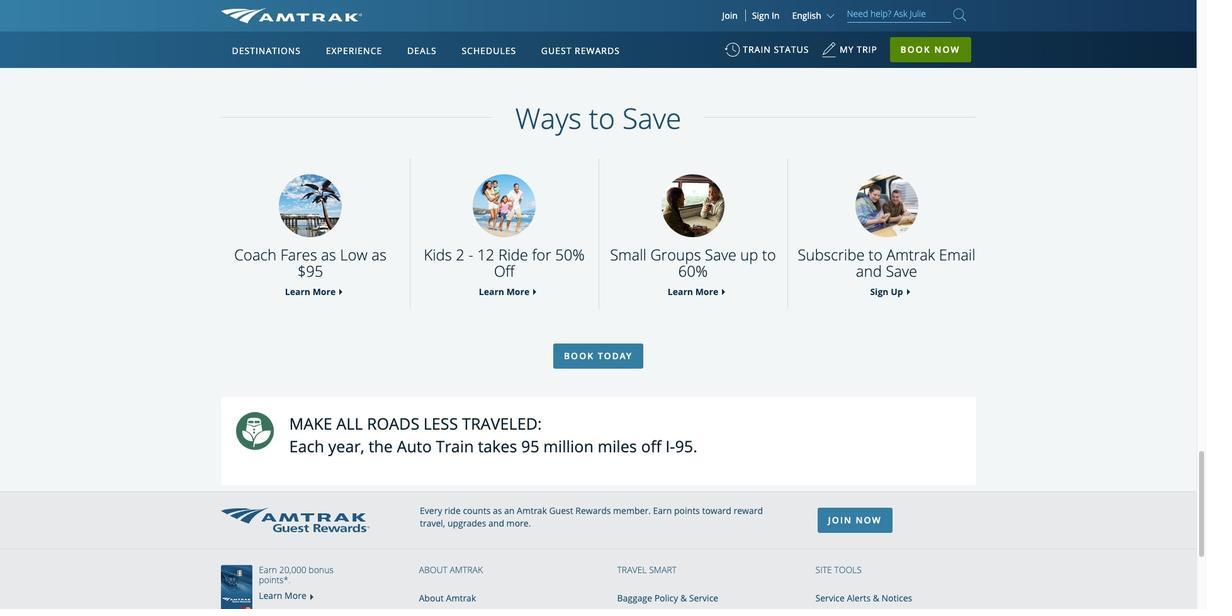 Task type: describe. For each thing, give the bounding box(es) containing it.
train status
[[743, 43, 809, 55]]

coach
[[234, 244, 276, 265]]

less
[[424, 413, 458, 434]]

points*.
[[259, 574, 291, 586]]

& for alerts
[[873, 592, 879, 604]]

2 about amtrak from the top
[[419, 592, 476, 604]]

ride
[[498, 244, 528, 265]]

year,
[[328, 435, 364, 457]]

save for to
[[623, 99, 682, 137]]

sign up link
[[864, 286, 909, 297]]

ride
[[445, 505, 461, 517]]

all
[[336, 413, 363, 434]]

traveled:
[[462, 413, 542, 434]]

my trip button
[[822, 38, 878, 69]]

english button
[[792, 9, 838, 21]]

toward
[[702, 505, 731, 517]]

learn inside kids 2 - 12 ride for 50% off learn more
[[479, 286, 504, 297]]

an
[[504, 505, 515, 517]]

more inside earn 20,000 bonus points*. learn more
[[285, 590, 306, 602]]

20,000
[[279, 564, 306, 576]]

amtrak guest rewards preferred mastercard image
[[221, 565, 258, 609]]

subscribe to amtrak email and save sign up
[[798, 244, 976, 297]]

trip
[[857, 43, 878, 55]]

today
[[598, 350, 633, 362]]

guest rewards button
[[536, 33, 625, 69]]

now
[[935, 43, 960, 55]]

learn more link for more
[[259, 590, 306, 602]]

up
[[891, 286, 903, 297]]

amtrak inside subscribe to amtrak email and save sign up
[[887, 244, 935, 265]]

small groups save up to 60% learn more
[[610, 244, 776, 297]]

subscribe
[[798, 244, 865, 265]]

book today link
[[553, 343, 643, 369]]

banner containing join
[[0, 0, 1197, 291]]

95
[[521, 435, 539, 457]]

kids 2 - 12 ride for 50% off learn more
[[424, 244, 585, 297]]

12
[[477, 244, 495, 265]]

book today
[[564, 350, 633, 362]]

every ride counts as an amtrak guest rewards member. earn points toward reward travel, upgrades and more.
[[420, 505, 763, 529]]

guest inside popup button
[[541, 45, 572, 57]]

footer containing every ride counts as an amtrak guest rewards member. earn points toward reward travel, upgrades and more.
[[0, 491, 1197, 609]]

learn inside coach fares as low as $95 learn more
[[285, 286, 310, 297]]

baggage policy & service
[[617, 592, 718, 604]]

sign in button
[[752, 9, 780, 21]]

learn inside earn 20,000 bonus points*. learn more
[[259, 590, 282, 602]]

groups
[[650, 244, 701, 265]]

auto
[[397, 435, 432, 457]]

million
[[544, 435, 594, 457]]

cars image
[[473, 174, 536, 237]]

email
[[939, 244, 976, 265]]

up
[[740, 244, 758, 265]]

-
[[469, 244, 473, 265]]

smart
[[649, 564, 677, 576]]

destinations button
[[227, 33, 306, 69]]

site tools
[[816, 564, 862, 576]]

roads
[[367, 413, 419, 434]]

book
[[564, 350, 594, 362]]

60%
[[678, 261, 708, 282]]

95.
[[675, 435, 698, 457]]

amtrak inside every ride counts as an amtrak guest rewards member. earn points toward reward travel, upgrades and more.
[[517, 505, 547, 517]]

more inside coach fares as low as $95 learn more
[[313, 286, 336, 297]]

about amtrak link
[[419, 592, 476, 604]]

miles
[[598, 435, 637, 457]]

save inside subscribe to amtrak email and save sign up
[[886, 261, 917, 282]]

search icon image
[[953, 6, 966, 23]]

join now
[[828, 514, 882, 526]]

in
[[772, 9, 780, 21]]

book now button
[[890, 37, 971, 62]]

experience
[[326, 45, 382, 57]]

join for join now
[[828, 514, 852, 526]]

save for groups
[[705, 244, 736, 265]]

join button
[[715, 9, 746, 21]]

i-
[[666, 435, 675, 457]]

to for subscribe
[[869, 244, 883, 265]]

experience button
[[321, 33, 387, 69]]

guest rewards
[[541, 45, 620, 57]]

tools
[[834, 564, 862, 576]]

destinations
[[232, 45, 301, 57]]

my trip
[[840, 43, 878, 55]]

baggage
[[617, 592, 652, 604]]

fares
[[280, 244, 317, 265]]

travel smart
[[617, 564, 677, 576]]

alerts
[[847, 592, 871, 604]]

join now link
[[817, 508, 893, 533]]

to for ways
[[589, 99, 615, 137]]

train status link
[[725, 38, 809, 69]]

1 horizontal spatial as
[[372, 244, 387, 265]]

english
[[792, 9, 821, 21]]

schedules link
[[457, 31, 521, 68]]



Task type: vqa. For each thing, say whether or not it's contained in the screenshot.
Sign In button
yes



Task type: locate. For each thing, give the bounding box(es) containing it.
train
[[743, 43, 771, 55]]

2 service from the left
[[816, 592, 845, 604]]

and inside subscribe to amtrak email and save sign up
[[856, 261, 882, 282]]

sign
[[752, 9, 770, 21], [870, 286, 889, 297]]

0 vertical spatial rewards
[[575, 45, 620, 57]]

0 vertical spatial and
[[856, 261, 882, 282]]

learn more link down points*.
[[259, 590, 306, 602]]

to right the ways
[[589, 99, 615, 137]]

book now
[[901, 43, 960, 55]]

sign inside banner
[[752, 9, 770, 21]]

0 vertical spatial about
[[419, 564, 447, 576]]

baggage policy & service link
[[617, 592, 718, 604]]

learn more link for 60%
[[662, 286, 725, 297]]

member.
[[613, 505, 651, 517]]

0 horizontal spatial earn
[[259, 564, 277, 576]]

deals
[[407, 45, 437, 57]]

save inside small groups save up to 60% learn more
[[705, 244, 736, 265]]

travel
[[617, 564, 647, 576]]

1 vertical spatial rewards
[[576, 505, 611, 517]]

1 vertical spatial sign
[[870, 286, 889, 297]]

0 vertical spatial earn
[[653, 505, 672, 517]]

1 about from the top
[[419, 564, 447, 576]]

site
[[816, 564, 832, 576]]

earn inside every ride counts as an amtrak guest rewards member. earn points toward reward travel, upgrades and more.
[[653, 505, 672, 517]]

join left now
[[828, 514, 852, 526]]

rewards inside every ride counts as an amtrak guest rewards member. earn points toward reward travel, upgrades and more.
[[576, 505, 611, 517]]

low
[[340, 244, 368, 265]]

2
[[456, 244, 465, 265]]

and up sign up link on the top
[[856, 261, 882, 282]]

more down $95
[[313, 286, 336, 297]]

and inside every ride counts as an amtrak guest rewards member. earn points toward reward travel, upgrades and more.
[[489, 517, 504, 529]]

book
[[901, 43, 931, 55]]

1 vertical spatial guest
[[549, 505, 573, 517]]

make all roads less traveled: each year, the auto train takes 95 million miles off i-95.
[[289, 413, 698, 457]]

more down 60%
[[695, 286, 718, 297]]

1 vertical spatial about
[[419, 592, 444, 604]]

learn down 60%
[[668, 286, 693, 297]]

2 horizontal spatial save
[[886, 261, 917, 282]]

1 horizontal spatial sign
[[870, 286, 889, 297]]

0 horizontal spatial &
[[681, 592, 687, 604]]

hotels image
[[279, 174, 342, 237]]

as
[[321, 244, 336, 265], [372, 244, 387, 265], [493, 505, 502, 517]]

sign in
[[752, 9, 780, 21]]

more inside small groups save up to 60% learn more
[[695, 286, 718, 297]]

earn left points
[[653, 505, 672, 517]]

0 horizontal spatial sign
[[752, 9, 770, 21]]

earn 20,000 bonus points*. learn more
[[259, 564, 334, 602]]

2 about from the top
[[419, 592, 444, 604]]

0 horizontal spatial as
[[321, 244, 336, 265]]

more inside kids 2 - 12 ride for 50% off learn more
[[507, 286, 530, 297]]

learn more link for $95
[[279, 286, 342, 297]]

0 horizontal spatial and
[[489, 517, 504, 529]]

application
[[267, 105, 570, 281]]

2 horizontal spatial as
[[493, 505, 502, 517]]

ways to save
[[515, 99, 682, 137]]

0 horizontal spatial join
[[722, 9, 738, 21]]

to right up
[[762, 244, 776, 265]]

points
[[674, 505, 700, 517]]

now
[[856, 514, 882, 526]]

about amtrak
[[419, 564, 483, 576], [419, 592, 476, 604]]

reward
[[734, 505, 763, 517]]

as left an
[[493, 505, 502, 517]]

0 vertical spatial sign
[[752, 9, 770, 21]]

1 vertical spatial earn
[[259, 564, 277, 576]]

for
[[532, 244, 551, 265]]

join for join
[[722, 9, 738, 21]]

join
[[722, 9, 738, 21], [828, 514, 852, 526]]

1 vertical spatial about amtrak
[[419, 592, 476, 604]]

as inside every ride counts as an amtrak guest rewards member. earn points toward reward travel, upgrades and more.
[[493, 505, 502, 517]]

takes
[[478, 435, 517, 457]]

join inside banner
[[722, 9, 738, 21]]

amtrak image
[[221, 8, 362, 23]]

0 horizontal spatial save
[[623, 99, 682, 137]]

travel,
[[420, 517, 445, 529]]

upgrades
[[448, 517, 486, 529]]

learn down $95
[[285, 286, 310, 297]]

banner
[[0, 0, 1197, 291]]

schedules
[[462, 45, 516, 57]]

and left more.
[[489, 517, 504, 529]]

join inside footer
[[828, 514, 852, 526]]

1 horizontal spatial save
[[705, 244, 736, 265]]

0 horizontal spatial to
[[589, 99, 615, 137]]

amtrak
[[887, 244, 935, 265], [517, 505, 547, 517], [450, 564, 483, 576], [446, 592, 476, 604]]

regions map image
[[267, 105, 570, 281]]

0 horizontal spatial service
[[689, 592, 718, 604]]

1 horizontal spatial and
[[856, 261, 882, 282]]

guest inside every ride counts as an amtrak guest rewards member. earn points toward reward travel, upgrades and more.
[[549, 505, 573, 517]]

50%
[[555, 244, 585, 265]]

to inside subscribe to amtrak email and save sign up
[[869, 244, 883, 265]]

my
[[840, 43, 854, 55]]

Please enter your search item search field
[[847, 6, 951, 23]]

1 vertical spatial join
[[828, 514, 852, 526]]

& for policy
[[681, 592, 687, 604]]

train
[[436, 435, 474, 457]]

service alerts & notices link
[[816, 592, 912, 604]]

learn inside small groups save up to 60% learn more
[[668, 286, 693, 297]]

about
[[419, 564, 447, 576], [419, 592, 444, 604]]

learn more link down 60%
[[662, 286, 725, 297]]

1 horizontal spatial to
[[762, 244, 776, 265]]

coach fares as low as $95 learn more
[[234, 244, 387, 297]]

learn more link down $95
[[279, 286, 342, 297]]

2 & from the left
[[873, 592, 879, 604]]

as left low
[[321, 244, 336, 265]]

learn down points*.
[[259, 590, 282, 602]]

join left sign in
[[722, 9, 738, 21]]

bonus
[[309, 564, 334, 576]]

ground transport image
[[662, 174, 725, 237]]

off
[[641, 435, 662, 457]]

and
[[856, 261, 882, 282], [489, 517, 504, 529]]

guest
[[541, 45, 572, 57], [549, 505, 573, 517]]

1 & from the left
[[681, 592, 687, 604]]

notices
[[882, 592, 912, 604]]

1 horizontal spatial join
[[828, 514, 852, 526]]

earn left 20,000
[[259, 564, 277, 576]]

every
[[420, 505, 442, 517]]

1 about amtrak from the top
[[419, 564, 483, 576]]

footer
[[0, 491, 1197, 609]]

service right the policy
[[689, 592, 718, 604]]

& right the policy
[[681, 592, 687, 604]]

small
[[610, 244, 647, 265]]

0 vertical spatial join
[[722, 9, 738, 21]]

off
[[494, 261, 515, 282]]

status
[[774, 43, 809, 55]]

rewards inside popup button
[[575, 45, 620, 57]]

$95
[[297, 261, 323, 282]]

service left alerts at the right bottom
[[816, 592, 845, 604]]

rewards
[[575, 45, 620, 57], [576, 505, 611, 517]]

more down 20,000
[[285, 590, 306, 602]]

earn inside earn 20,000 bonus points*. learn more
[[259, 564, 277, 576]]

the
[[369, 435, 393, 457]]

to inside small groups save up to 60% learn more
[[762, 244, 776, 265]]

save
[[623, 99, 682, 137], [705, 244, 736, 265], [886, 261, 917, 282]]

kids
[[424, 244, 452, 265]]

0 vertical spatial guest
[[541, 45, 572, 57]]

learn more link down off
[[473, 286, 536, 297]]

make
[[289, 413, 332, 434]]

more down off
[[507, 286, 530, 297]]

learn down off
[[479, 286, 504, 297]]

as right low
[[372, 244, 387, 265]]

more
[[313, 286, 336, 297], [507, 286, 530, 297], [695, 286, 718, 297], [285, 590, 306, 602]]

activities image
[[855, 174, 918, 237]]

to up sign up link on the top
[[869, 244, 883, 265]]

1 vertical spatial and
[[489, 517, 504, 529]]

policy
[[655, 592, 678, 604]]

service alerts & notices
[[816, 592, 912, 604]]

1 service from the left
[[689, 592, 718, 604]]

2 horizontal spatial to
[[869, 244, 883, 265]]

&
[[681, 592, 687, 604], [873, 592, 879, 604]]

ways
[[515, 99, 582, 137]]

1 horizontal spatial &
[[873, 592, 879, 604]]

deals button
[[402, 33, 442, 69]]

sign left up
[[870, 286, 889, 297]]

& right alerts at the right bottom
[[873, 592, 879, 604]]

1 horizontal spatial earn
[[653, 505, 672, 517]]

sign inside subscribe to amtrak email and save sign up
[[870, 286, 889, 297]]

sign left in
[[752, 9, 770, 21]]

learn more link
[[279, 286, 342, 297], [473, 286, 536, 297], [662, 286, 725, 297], [259, 590, 306, 602]]

1 horizontal spatial service
[[816, 592, 845, 604]]

learn more link for for
[[473, 286, 536, 297]]

0 vertical spatial about amtrak
[[419, 564, 483, 576]]

amtrak guest rewards image
[[221, 508, 369, 533]]



